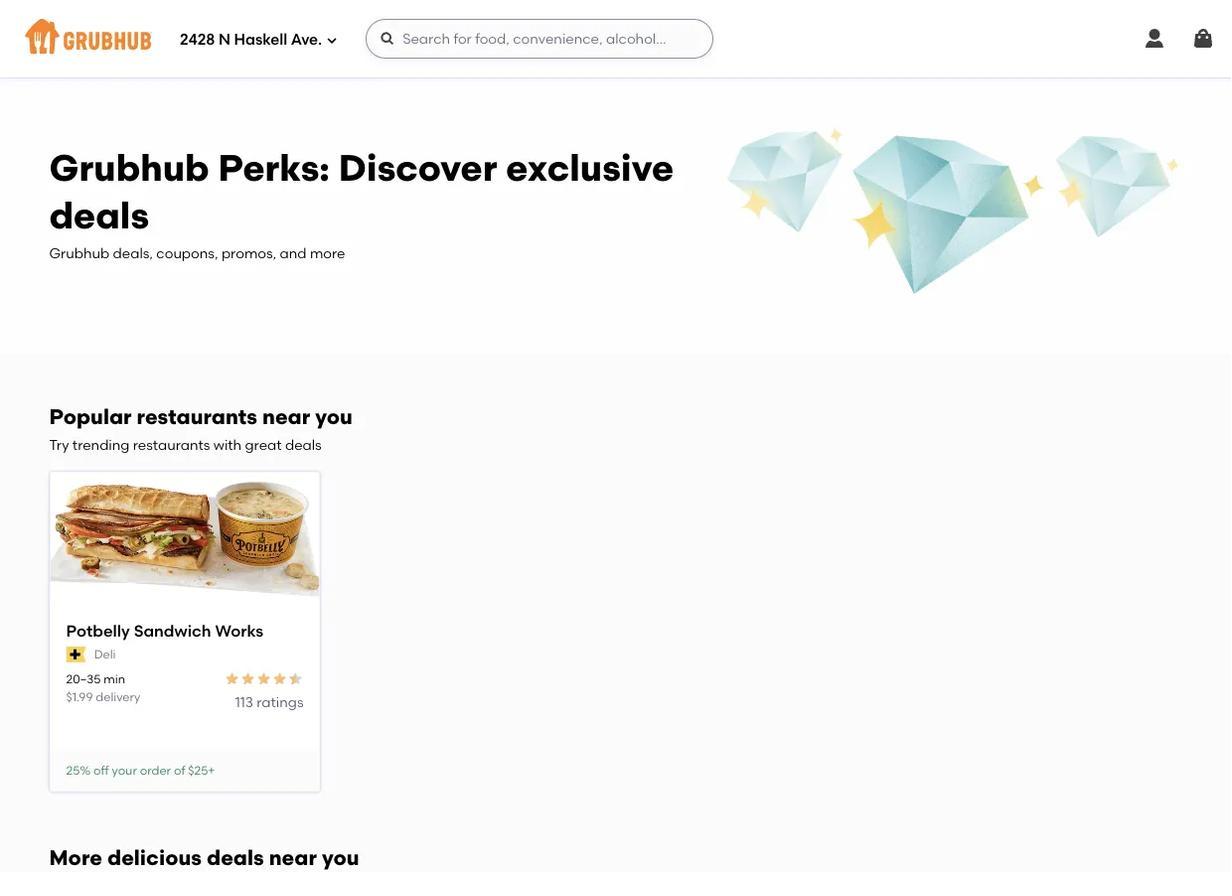Task type: vqa. For each thing, say whether or not it's contained in the screenshot.
Payments
no



Task type: describe. For each thing, give the bounding box(es) containing it.
ave.
[[291, 31, 322, 49]]

20–35 min $1.99 delivery
[[66, 672, 140, 704]]

potbelly
[[66, 621, 130, 641]]

haskell
[[234, 31, 287, 49]]

113 ratings
[[235, 694, 304, 711]]

more
[[49, 846, 102, 871]]

20–35
[[66, 672, 101, 687]]

works
[[215, 621, 264, 641]]

great
[[245, 436, 282, 453]]

deals,
[[113, 245, 153, 262]]

trending
[[72, 436, 130, 453]]

coupon deals image
[[724, 125, 1182, 302]]

discover
[[339, 146, 498, 191]]

25% off your order of $25+
[[66, 764, 215, 778]]

2 vertical spatial deals
[[207, 846, 264, 871]]

coupons,
[[156, 245, 218, 262]]

$25+
[[188, 764, 215, 778]]

2 grubhub from the top
[[49, 245, 110, 262]]

exclusive
[[506, 146, 674, 191]]

1 grubhub from the top
[[49, 146, 209, 191]]

grubhub perks: discover exclusive deals grubhub deals, coupons, promos, and more
[[49, 146, 674, 262]]

popular restaurants near you try trending restaurants with great deals
[[49, 404, 353, 453]]

popular
[[49, 404, 132, 429]]

deli
[[94, 647, 116, 662]]

near inside popular restaurants near you try trending restaurants with great deals
[[262, 404, 310, 429]]

you inside popular restaurants near you try trending restaurants with great deals
[[315, 404, 353, 429]]

1 vertical spatial near
[[269, 846, 317, 871]]

delivery
[[96, 690, 140, 704]]

potbelly sandwich works link
[[66, 620, 304, 642]]

0 vertical spatial restaurants
[[137, 404, 257, 429]]

order
[[140, 764, 171, 778]]



Task type: locate. For each thing, give the bounding box(es) containing it.
2428
[[180, 31, 215, 49]]

deals inside grubhub perks: discover exclusive deals grubhub deals, coupons, promos, and more
[[49, 193, 149, 238]]

potbelly sandwich works
[[66, 621, 264, 641]]

star icon image
[[224, 672, 240, 687], [240, 672, 256, 687], [256, 672, 272, 687], [272, 672, 288, 687], [288, 672, 304, 687], [288, 672, 304, 687]]

more
[[310, 245, 345, 262]]

1 horizontal spatial svg image
[[380, 31, 396, 47]]

deals right "great"
[[285, 436, 322, 453]]

perks:
[[218, 146, 330, 191]]

deals right delicious
[[207, 846, 264, 871]]

off
[[94, 764, 109, 778]]

25%
[[66, 764, 91, 778]]

2428 n haskell ave.
[[180, 31, 322, 49]]

0 vertical spatial grubhub
[[49, 146, 209, 191]]

$1.99
[[66, 690, 93, 704]]

potbelly sandwich works logo image
[[50, 473, 320, 606]]

svg image
[[1192, 27, 1216, 51]]

grubhub up deals,
[[49, 146, 209, 191]]

113
[[235, 694, 253, 711]]

0 horizontal spatial deals
[[49, 193, 149, 238]]

you
[[315, 404, 353, 429], [322, 846, 359, 871]]

deals
[[49, 193, 149, 238], [285, 436, 322, 453], [207, 846, 264, 871]]

grubhub
[[49, 146, 209, 191], [49, 245, 110, 262]]

try
[[49, 436, 69, 453]]

min
[[104, 672, 125, 687]]

deals up deals,
[[49, 193, 149, 238]]

restaurants
[[137, 404, 257, 429], [133, 436, 210, 453]]

0 horizontal spatial svg image
[[326, 34, 338, 46]]

2 horizontal spatial deals
[[285, 436, 322, 453]]

restaurants left 'with'
[[133, 436, 210, 453]]

svg image
[[1143, 27, 1167, 51], [380, 31, 396, 47], [326, 34, 338, 46]]

sandwich
[[134, 621, 211, 641]]

promos,
[[222, 245, 277, 262]]

your
[[112, 764, 137, 778]]

1 vertical spatial restaurants
[[133, 436, 210, 453]]

1 horizontal spatial deals
[[207, 846, 264, 871]]

1 vertical spatial grubhub
[[49, 245, 110, 262]]

restaurants up 'with'
[[137, 404, 257, 429]]

and
[[280, 245, 307, 262]]

main navigation navigation
[[0, 0, 1232, 78]]

0 vertical spatial deals
[[49, 193, 149, 238]]

near
[[262, 404, 310, 429], [269, 846, 317, 871]]

1 vertical spatial you
[[322, 846, 359, 871]]

grubhub left deals,
[[49, 245, 110, 262]]

ratings
[[257, 694, 304, 711]]

with
[[213, 436, 242, 453]]

of
[[174, 764, 185, 778]]

subscription pass image
[[66, 647, 86, 663]]

0 vertical spatial near
[[262, 404, 310, 429]]

0 vertical spatial you
[[315, 404, 353, 429]]

deals inside popular restaurants near you try trending restaurants with great deals
[[285, 436, 322, 453]]

delicious
[[107, 846, 202, 871]]

Search for food, convenience, alcohol... search field
[[366, 19, 714, 59]]

1 vertical spatial deals
[[285, 436, 322, 453]]

more delicious deals near you
[[49, 846, 359, 871]]

2 horizontal spatial svg image
[[1143, 27, 1167, 51]]

n
[[219, 31, 231, 49]]



